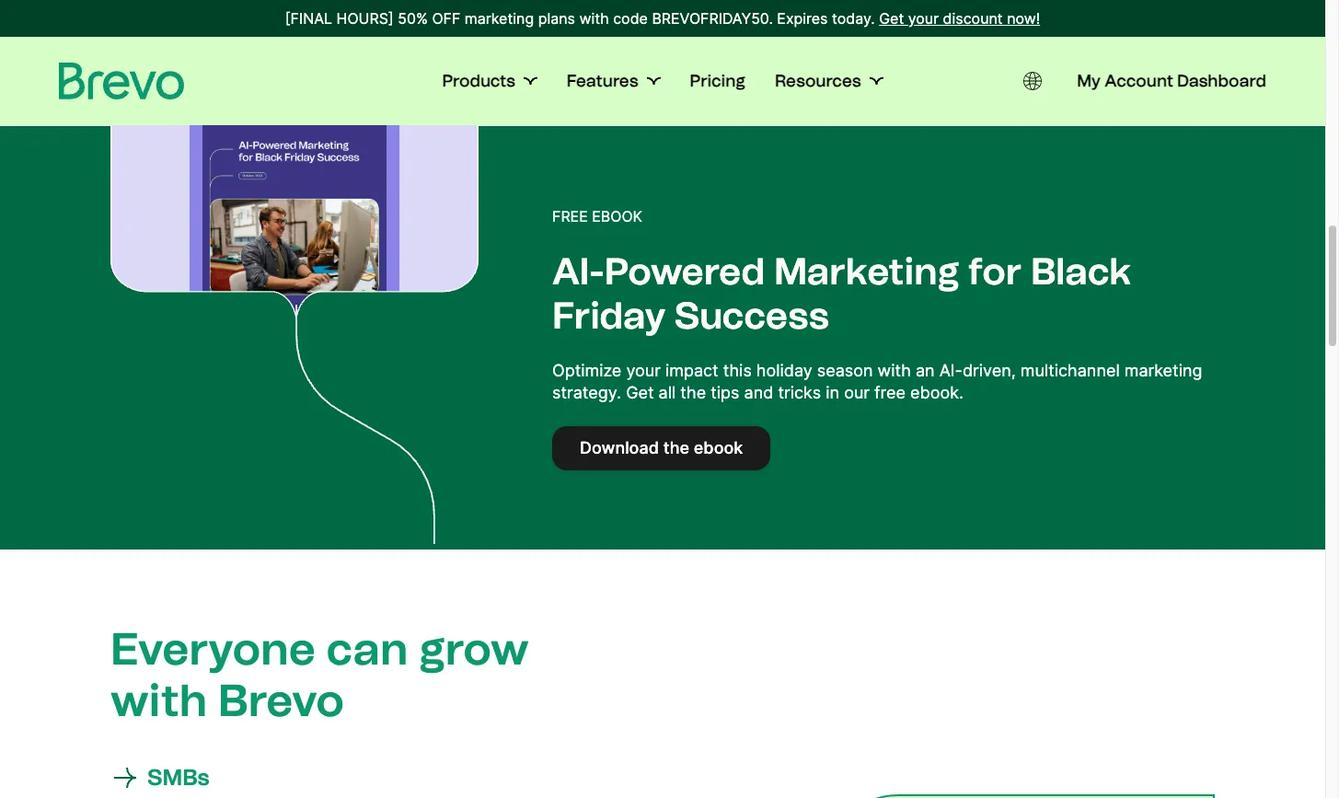 Task type: locate. For each thing, give the bounding box(es) containing it.
get right the today.
[[880, 9, 904, 28]]

0 vertical spatial get
[[880, 9, 904, 28]]

0 vertical spatial marketing
[[465, 9, 534, 28]]

0 horizontal spatial your
[[627, 361, 661, 380]]

discount
[[943, 9, 1003, 28]]

1 vertical spatial marketing
[[1125, 361, 1203, 380]]

with
[[580, 9, 609, 28], [878, 361, 912, 380], [110, 674, 207, 727]]

with for code
[[580, 9, 609, 28]]

ai-
[[552, 250, 605, 294], [940, 361, 963, 380]]

2 horizontal spatial with
[[878, 361, 912, 380]]

your up all
[[627, 361, 661, 380]]

off
[[432, 9, 461, 28]]

dashboard
[[1178, 71, 1267, 91]]

0 horizontal spatial get
[[626, 383, 654, 402]]

the left ebook
[[664, 438, 690, 458]]

ai-powered marketing for black friday success
[[552, 250, 1131, 338]]

the down impact
[[681, 383, 706, 402]]

get
[[880, 9, 904, 28], [626, 383, 654, 402]]

with up free
[[878, 361, 912, 380]]

with inside optimize your impact this holiday season with an ai-driven, multichannel marketing strategy. get all the tips and tricks in our free ebook.
[[878, 361, 912, 380]]

plans
[[538, 9, 575, 28]]

an
[[916, 361, 935, 380]]

everyone
[[110, 623, 316, 676]]

2 vertical spatial with
[[110, 674, 207, 727]]

grow
[[419, 623, 529, 676]]

1 horizontal spatial marketing
[[1125, 361, 1203, 380]]

ebook
[[592, 207, 643, 226]]

0 vertical spatial with
[[580, 9, 609, 28]]

1 vertical spatial ai-
[[940, 361, 963, 380]]

marketing
[[465, 9, 534, 28], [1125, 361, 1203, 380]]

with for an
[[878, 361, 912, 380]]

tricks
[[779, 383, 822, 402]]

0 horizontal spatial ai-
[[552, 250, 605, 294]]

tips
[[711, 383, 740, 402]]

1 vertical spatial with
[[878, 361, 912, 380]]

ai- right an
[[940, 361, 963, 380]]

1 horizontal spatial with
[[580, 9, 609, 28]]

1 horizontal spatial ai-
[[940, 361, 963, 380]]

1 vertical spatial your
[[627, 361, 661, 380]]

ai- inside ai-powered marketing for black friday success
[[552, 250, 605, 294]]

1 vertical spatial get
[[626, 383, 654, 402]]

brevo image
[[59, 63, 184, 99]]

get inside optimize your impact this holiday season with an ai-driven, multichannel marketing strategy. get all the tips and tricks in our free ebook.
[[626, 383, 654, 402]]

the inside button
[[664, 438, 690, 458]]

1 horizontal spatial get
[[880, 9, 904, 28]]

ai- down free
[[552, 250, 605, 294]]

0 horizontal spatial with
[[110, 674, 207, 727]]

code
[[613, 9, 648, 28]]

the
[[681, 383, 706, 402], [664, 438, 690, 458]]

get left all
[[626, 383, 654, 402]]

your
[[909, 9, 939, 28], [627, 361, 661, 380]]

multichannel
[[1021, 361, 1120, 380]]

50%
[[398, 9, 428, 28]]

0 vertical spatial your
[[909, 9, 939, 28]]

download the ebook button
[[552, 426, 771, 471]]

with up smbs
[[110, 674, 207, 727]]

our
[[845, 383, 870, 402]]

0 vertical spatial ai-
[[552, 250, 605, 294]]

impact
[[666, 361, 719, 380]]

button image
[[1024, 72, 1043, 90]]

my
[[1078, 71, 1101, 91]]

now!
[[1007, 9, 1041, 28]]

with left code
[[580, 9, 609, 28]]

your left discount
[[909, 9, 939, 28]]

0 vertical spatial the
[[681, 383, 706, 402]]

pricing
[[690, 71, 746, 91]]

0 horizontal spatial marketing
[[465, 9, 534, 28]]

free ebook
[[552, 207, 643, 226]]

1 vertical spatial the
[[664, 438, 690, 458]]

black
[[1031, 250, 1131, 294]]



Task type: describe. For each thing, give the bounding box(es) containing it.
free
[[552, 207, 588, 226]]

expires
[[777, 9, 828, 28]]

friday
[[552, 294, 666, 338]]

all
[[659, 383, 676, 402]]

[final
[[285, 9, 332, 28]]

the inside optimize your impact this holiday season with an ai-driven, multichannel marketing strategy. get all the tips and tricks in our free ebook.
[[681, 383, 706, 402]]

pricing link
[[690, 70, 746, 92]]

success
[[675, 294, 830, 338]]

free
[[875, 383, 906, 402]]

my account dashboard
[[1078, 71, 1267, 91]]

smbs link
[[110, 763, 626, 793]]

ebook
[[694, 438, 743, 458]]

driven,
[[963, 361, 1016, 380]]

features link
[[567, 70, 661, 92]]

resources link
[[775, 70, 884, 92]]

season
[[818, 361, 873, 380]]

brevofriday50.
[[652, 9, 773, 28]]

your inside optimize your impact this holiday season with an ai-driven, multichannel marketing strategy. get all the tips and tricks in our free ebook.
[[627, 361, 661, 380]]

download
[[580, 438, 659, 458]]

holiday
[[757, 361, 813, 380]]

products
[[442, 71, 515, 91]]

in
[[826, 383, 840, 402]]

cta image image
[[110, 40, 479, 316]]

account
[[1105, 71, 1174, 91]]

marketing
[[774, 250, 960, 294]]

can
[[326, 623, 408, 676]]

everyone can grow with brevo
[[110, 623, 529, 727]]

my account dashboard link
[[1078, 70, 1267, 92]]

features
[[567, 71, 639, 91]]

1 horizontal spatial your
[[909, 9, 939, 28]]

today.
[[832, 9, 875, 28]]

strategy.
[[552, 383, 622, 402]]

powered
[[605, 250, 766, 294]]

optimize
[[552, 361, 622, 380]]

ai- inside optimize your impact this holiday season with an ai-driven, multichannel marketing strategy. get all the tips and tricks in our free ebook.
[[940, 361, 963, 380]]

smbs
[[147, 764, 210, 791]]

brevo
[[218, 674, 344, 727]]

products link
[[442, 70, 538, 92]]

with inside everyone can grow with brevo
[[110, 674, 207, 727]]

ebook.
[[911, 383, 964, 402]]

get your discount now! link
[[880, 7, 1041, 29]]

and
[[745, 383, 774, 402]]

this
[[723, 361, 752, 380]]

resources
[[775, 71, 862, 91]]

for
[[969, 250, 1022, 294]]

optimize your impact this holiday season with an ai-driven, multichannel marketing strategy. get all the tips and tricks in our free ebook.
[[552, 361, 1203, 402]]

marketing inside optimize your impact this holiday season with an ai-driven, multichannel marketing strategy. get all the tips and tricks in our free ebook.
[[1125, 361, 1203, 380]]

download the ebook
[[580, 438, 743, 458]]

hours]
[[337, 9, 394, 28]]

[final hours] 50% off marketing plans with code brevofriday50. expires today. get your discount now!
[[285, 9, 1041, 28]]



Task type: vqa. For each thing, say whether or not it's contained in the screenshot.
based to the top
no



